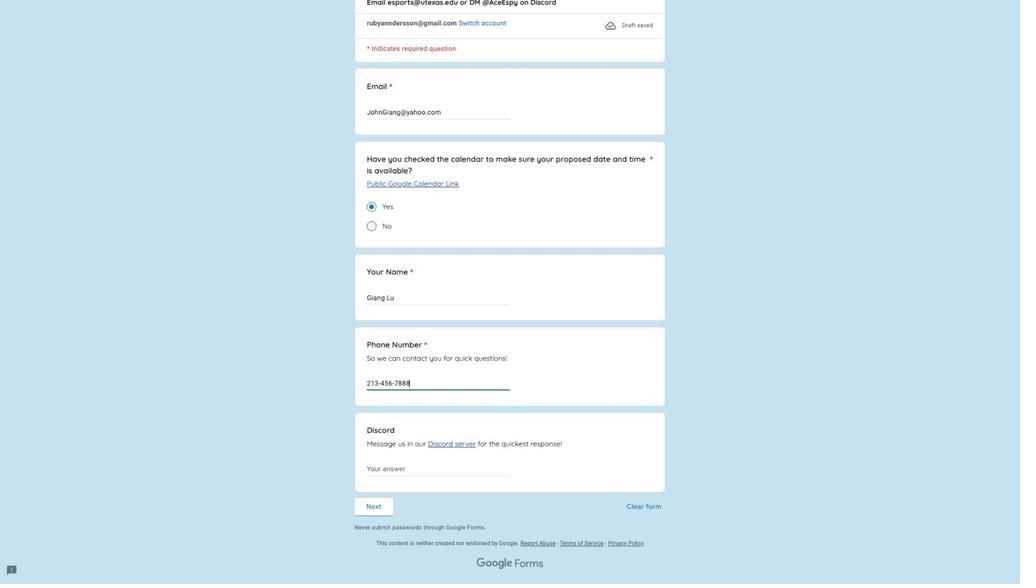 Task type: describe. For each thing, give the bounding box(es) containing it.
yes image
[[370, 205, 374, 210]]

required question element for 3rd heading from the bottom
[[648, 154, 654, 177]]

Yes radio
[[367, 202, 377, 212]]

No radio
[[367, 222, 377, 231]]

4 heading from the top
[[367, 340, 507, 351]]

required question element for third heading from the top of the page
[[408, 267, 414, 278]]

Your email email field
[[367, 107, 510, 118]]

google image
[[477, 559, 513, 571]]

no image
[[367, 222, 377, 231]]

required question element for fourth heading
[[422, 340, 428, 351]]



Task type: vqa. For each thing, say whether or not it's contained in the screenshot.
Required Question element
yes



Task type: locate. For each thing, give the bounding box(es) containing it.
report a problem to google image
[[6, 566, 17, 577]]

None text field
[[367, 293, 510, 304], [367, 379, 510, 390], [367, 293, 510, 304], [367, 379, 510, 390]]

list
[[355, 68, 666, 493]]

status
[[605, 19, 654, 33]]

1 heading from the top
[[367, 81, 654, 92]]

heading
[[367, 81, 654, 92], [367, 154, 654, 177], [367, 267, 414, 278], [367, 340, 507, 351]]

required question element for 4th heading from the bottom of the page
[[387, 81, 393, 92]]

2 heading from the top
[[367, 154, 654, 177]]

list item
[[355, 68, 666, 136]]

3 heading from the top
[[367, 267, 414, 278]]

required question element
[[387, 81, 393, 92], [648, 154, 654, 177], [408, 267, 414, 278], [422, 340, 428, 351]]

None text field
[[367, 464, 510, 476]]



